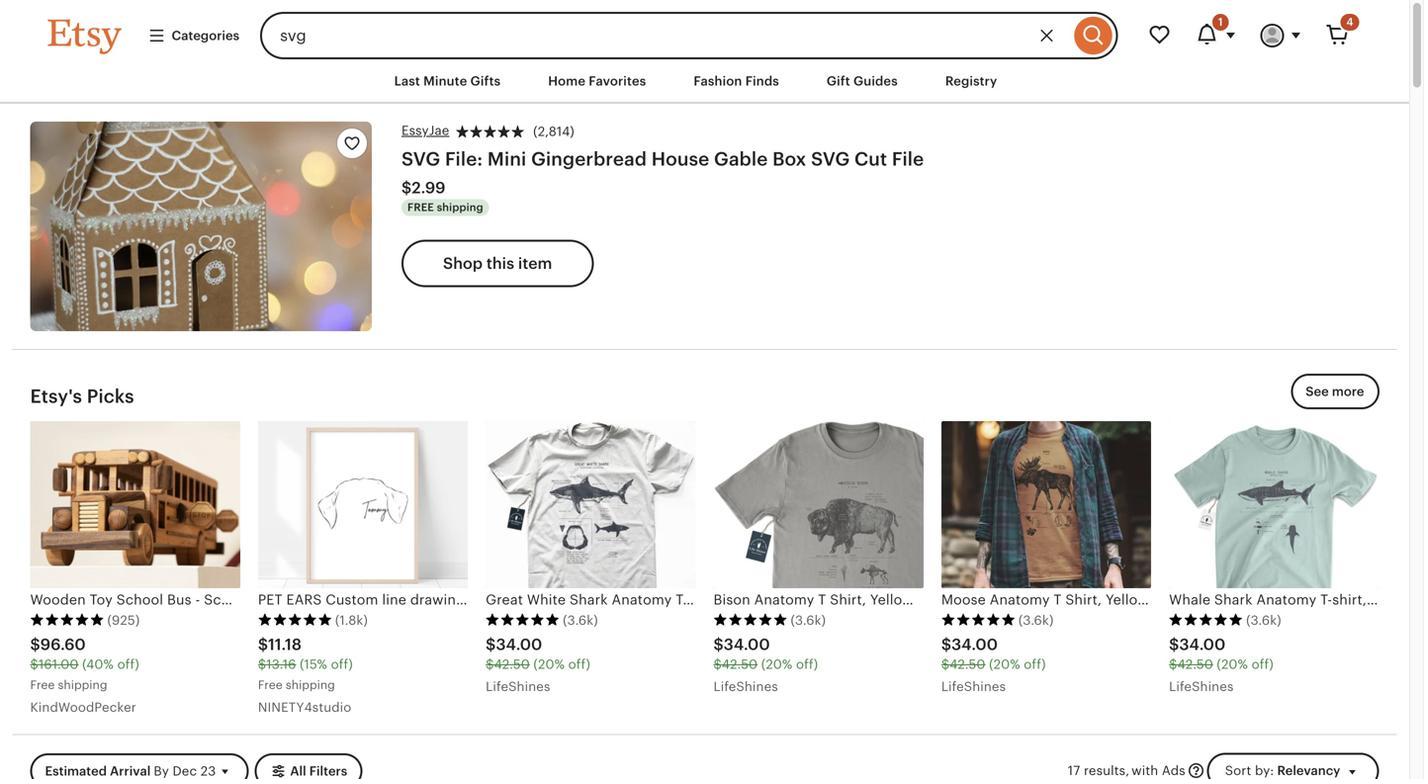 Task type: locate. For each thing, give the bounding box(es) containing it.
$ 34.00 $ 42.50 (20% off) lifeshines for bison anatomy t shirt, yellowstone bison shirt, screen printed wyoming bison shirt, original bison biology drawing, american bison t shirt image
[[714, 636, 818, 694]]

1 lifeshines from the left
[[486, 680, 550, 694]]

last minute gifts link
[[379, 63, 515, 99]]

favorites
[[589, 74, 646, 89]]

with ads
[[1132, 764, 1186, 778]]

4 34.00 from the left
[[1179, 636, 1226, 654]]

(3.6k) for great white shark anatomy t-shirt, shark shirt, great white shark biology shirt, shark gift, great white shark drawing, marine biology shirt image's 5 out of 5 stars image
[[563, 613, 598, 628]]

2 34.00 from the left
[[724, 636, 770, 654]]

$ 34.00 $ 42.50 (20% off) lifeshines
[[486, 636, 590, 694], [714, 636, 818, 694], [941, 636, 1046, 694], [1169, 636, 1274, 694]]

3 (3.6k) from the left
[[1018, 613, 1054, 628]]

by:
[[1255, 764, 1274, 778]]

1 (3.6k) from the left
[[563, 613, 598, 628]]

2 free from the left
[[258, 679, 283, 692]]

1 svg from the left
[[402, 148, 440, 169]]

3 42.50 from the left
[[950, 657, 986, 672]]

wooden toy school bus - school bus toy - wooden bus - wooden toys for toddlers image
[[30, 421, 240, 588]]

cut
[[855, 148, 887, 169]]

menu bar
[[12, 59, 1397, 104]]

gifts
[[470, 74, 501, 89]]

ads
[[1162, 764, 1186, 778]]

5 5 out of 5 stars image from the left
[[941, 613, 1016, 627]]

(3.6k) for 5 out of 5 stars image related to the moose anatomy t shirt, yellowstone moose shirt, moose biology shirt, moose screen printed shirt, moose antler shirt, original moose artwork image
[[1018, 613, 1054, 628]]

etsy's picks
[[30, 386, 134, 407]]

home
[[548, 74, 586, 89]]

42.50
[[494, 657, 530, 672], [722, 657, 758, 672], [950, 657, 986, 672], [1177, 657, 1213, 672]]

shipping up "kindwoodpecker"
[[58, 679, 107, 692]]

11.18
[[268, 636, 302, 654]]

17
[[1068, 764, 1080, 778]]

$
[[402, 179, 412, 197], [30, 636, 40, 654], [258, 636, 268, 654], [486, 636, 496, 654], [714, 636, 724, 654], [941, 636, 952, 654], [1169, 636, 1179, 654], [30, 657, 39, 672], [258, 657, 266, 672], [486, 657, 494, 672], [714, 657, 722, 672], [941, 657, 950, 672], [1169, 657, 1177, 672]]

shipping inside $ 11.18 $ 13.16 (15% off) free shipping ninety4studio
[[286, 679, 335, 692]]

shipping inside $ 96.60 $ 161.00 (40% off) free shipping kindwoodpecker
[[58, 679, 107, 692]]

0 horizontal spatial free
[[30, 679, 55, 692]]

shop this item
[[443, 255, 552, 272]]

lifeshines for bison anatomy t shirt, yellowstone bison shirt, screen printed wyoming bison shirt, original bison biology drawing, american bison t shirt image
[[714, 680, 778, 694]]

moose anatomy t shirt, yellowstone moose shirt, moose biology shirt, moose screen printed shirt, moose antler shirt, original moose artwork image
[[941, 421, 1151, 588]]

(20%
[[533, 657, 565, 672], [761, 657, 793, 672], [989, 657, 1020, 672], [1217, 657, 1248, 672]]

free inside $ 11.18 $ 13.16 (15% off) free shipping ninety4studio
[[258, 679, 283, 692]]

home favorites
[[548, 74, 646, 89]]

sort by: relevancy
[[1225, 764, 1340, 778]]

0 horizontal spatial svg
[[402, 148, 440, 169]]

filters
[[309, 764, 347, 779]]

registry
[[945, 74, 997, 89]]

1 off) from the left
[[117, 657, 139, 672]]

3 off) from the left
[[568, 657, 590, 672]]

free
[[30, 679, 55, 692], [258, 679, 283, 692]]

essyjae link
[[402, 122, 449, 140]]

svg
[[402, 148, 440, 169], [811, 148, 850, 169]]

free down the 13.16
[[258, 679, 283, 692]]

(2,814)
[[533, 124, 574, 139]]

1 $ 34.00 $ 42.50 (20% off) lifeshines from the left
[[486, 636, 590, 694]]

0 horizontal spatial shipping
[[58, 679, 107, 692]]

4 42.50 from the left
[[1177, 657, 1213, 672]]

1 42.50 from the left
[[494, 657, 530, 672]]

see more link
[[1291, 374, 1379, 410]]

free for 96.60
[[30, 679, 55, 692]]

3 5 out of 5 stars image from the left
[[486, 613, 560, 627]]

kindwoodpecker
[[30, 700, 136, 715]]

5 out of 5 stars image
[[30, 613, 104, 627], [258, 613, 332, 627], [486, 613, 560, 627], [714, 613, 788, 627], [941, 613, 1016, 627], [1169, 613, 1243, 627]]

2 (20% from the left
[[761, 657, 793, 672]]

fashion
[[694, 74, 742, 89]]

None search field
[[260, 12, 1118, 59]]

1 free from the left
[[30, 679, 55, 692]]

42.50 for the whale shark anatomy t-shirt, whale shark t shirt, marine biology shirt, nautical t shirt,  shark gift, shark shirt, beach t shirt image 5 out of 5 stars image
[[1177, 657, 1213, 672]]

off) inside $ 96.60 $ 161.00 (40% off) free shipping kindwoodpecker
[[117, 657, 139, 672]]

2 off) from the left
[[331, 657, 353, 672]]

3 (20% from the left
[[989, 657, 1020, 672]]

4 (20% from the left
[[1217, 657, 1248, 672]]

by
[[154, 764, 169, 779]]

results,
[[1084, 764, 1130, 778]]

gable
[[714, 148, 768, 169]]

minute
[[423, 74, 467, 89]]

free inside $ 96.60 $ 161.00 (40% off) free shipping kindwoodpecker
[[30, 679, 55, 692]]

3 lifeshines from the left
[[941, 680, 1006, 694]]

1 horizontal spatial free
[[258, 679, 283, 692]]

5 off) from the left
[[1024, 657, 1046, 672]]

relevancy
[[1277, 764, 1340, 778]]

registry link
[[930, 63, 1012, 99]]

off)
[[117, 657, 139, 672], [331, 657, 353, 672], [568, 657, 590, 672], [796, 657, 818, 672], [1024, 657, 1046, 672], [1252, 657, 1274, 672]]

4 off) from the left
[[796, 657, 818, 672]]

4 $ 34.00 $ 42.50 (20% off) lifeshines from the left
[[1169, 636, 1274, 694]]

42.50 for 5 out of 5 stars image related to the moose anatomy t shirt, yellowstone moose shirt, moose biology shirt, moose screen printed shirt, moose antler shirt, original moose artwork image
[[950, 657, 986, 672]]

guides
[[854, 74, 898, 89]]

categories
[[172, 28, 239, 43]]

3 $ 34.00 $ 42.50 (20% off) lifeshines from the left
[[941, 636, 1046, 694]]

svg file: mini gingerbread house gable box svg cut file $ 2.99 free shipping
[[402, 148, 924, 214]]

4 lifeshines from the left
[[1169, 680, 1234, 694]]

1 horizontal spatial svg
[[811, 148, 850, 169]]

5 out of 5 stars image for wooden toy school bus - school bus toy - wooden bus - wooden toys for toddlers image
[[30, 613, 104, 627]]

1 5 out of 5 stars image from the left
[[30, 613, 104, 627]]

item
[[518, 255, 552, 272]]

dec
[[173, 764, 197, 779]]

lifeshines
[[486, 680, 550, 694], [714, 680, 778, 694], [941, 680, 1006, 694], [1169, 680, 1234, 694]]

4 (3.6k) from the left
[[1246, 613, 1281, 628]]

1 horizontal spatial shipping
[[286, 679, 335, 692]]

svg left cut on the right top of page
[[811, 148, 850, 169]]

13.16
[[266, 657, 296, 672]]

with
[[1132, 764, 1158, 778]]

4 5 out of 5 stars image from the left
[[714, 613, 788, 627]]

1 (20% from the left
[[533, 657, 565, 672]]

(1.8k)
[[335, 613, 368, 628]]

fashion finds link
[[679, 63, 794, 99]]

$ 34.00 $ 42.50 (20% off) lifeshines for great white shark anatomy t-shirt, shark shirt, great white shark biology shirt, shark gift, great white shark drawing, marine biology shirt image
[[486, 636, 590, 694]]

file
[[892, 148, 924, 169]]

svg down essyjae "link"
[[402, 148, 440, 169]]

2 5 out of 5 stars image from the left
[[258, 613, 332, 627]]

3 34.00 from the left
[[952, 636, 998, 654]]

lifeshines for great white shark anatomy t-shirt, shark shirt, great white shark biology shirt, shark gift, great white shark drawing, marine biology shirt image
[[486, 680, 550, 694]]

6 off) from the left
[[1252, 657, 1274, 672]]

4 link
[[1314, 12, 1361, 59]]

2 (3.6k) from the left
[[791, 613, 826, 628]]

(925)
[[107, 613, 140, 628]]

see
[[1306, 384, 1329, 399]]

2 $ 34.00 $ 42.50 (20% off) lifeshines from the left
[[714, 636, 818, 694]]

2 42.50 from the left
[[722, 657, 758, 672]]

shipping
[[437, 201, 483, 214], [58, 679, 107, 692], [286, 679, 335, 692]]

2 horizontal spatial shipping
[[437, 201, 483, 214]]

shipping down 2.99
[[437, 201, 483, 214]]

categories button
[[133, 18, 254, 53]]

(3.6k) for 5 out of 5 stars image corresponding to bison anatomy t shirt, yellowstone bison shirt, screen printed wyoming bison shirt, original bison biology drawing, american bison t shirt image
[[791, 613, 826, 628]]

estimated
[[45, 764, 107, 779]]

last
[[394, 74, 420, 89]]

all filters button
[[254, 754, 362, 779]]

6 5 out of 5 stars image from the left
[[1169, 613, 1243, 627]]

1 34.00 from the left
[[496, 636, 542, 654]]

34.00
[[496, 636, 542, 654], [724, 636, 770, 654], [952, 636, 998, 654], [1179, 636, 1226, 654]]

free down 161.00
[[30, 679, 55, 692]]

(20% for bison anatomy t shirt, yellowstone bison shirt, screen printed wyoming bison shirt, original bison biology drawing, american bison t shirt image
[[761, 657, 793, 672]]

2 lifeshines from the left
[[714, 680, 778, 694]]

home favorites link
[[533, 63, 661, 99]]

shipping down (15%
[[286, 679, 335, 692]]

this
[[486, 255, 514, 272]]

(3.6k)
[[563, 613, 598, 628], [791, 613, 826, 628], [1018, 613, 1054, 628], [1246, 613, 1281, 628]]

svg file: mini gingerbread house gable box svg cut file link
[[402, 148, 924, 169]]



Task type: describe. For each thing, give the bounding box(es) containing it.
4
[[1346, 16, 1353, 28]]

free
[[407, 201, 434, 214]]

off) for the moose anatomy t shirt, yellowstone moose shirt, moose biology shirt, moose screen printed shirt, moose antler shirt, original moose artwork image
[[1024, 657, 1046, 672]]

$ inside svg file: mini gingerbread house gable box svg cut file $ 2.99 free shipping
[[402, 179, 412, 197]]

96.60
[[40, 636, 86, 654]]

sort
[[1225, 764, 1251, 778]]

lifeshines for the whale shark anatomy t-shirt, whale shark t shirt, marine biology shirt, nautical t shirt,  shark gift, shark shirt, beach t shirt image
[[1169, 680, 1234, 694]]

off) for the whale shark anatomy t-shirt, whale shark t shirt, marine biology shirt, nautical t shirt,  shark gift, shark shirt, beach t shirt image
[[1252, 657, 1274, 672]]

5 out of 5 stars image for pet ears custom line drawing, dog portrait from photo, ear outline, tattoo commission, minimalist illustration print, pet loss gift at the left bottom of the page
[[258, 613, 332, 627]]

shipping for 96.60
[[58, 679, 107, 692]]

gift
[[827, 74, 850, 89]]

34.00 for the whale shark anatomy t-shirt, whale shark t shirt, marine biology shirt, nautical t shirt,  shark gift, shark shirt, beach t shirt image
[[1179, 636, 1226, 654]]

shop
[[443, 255, 483, 272]]

categories banner
[[12, 0, 1397, 59]]

shipping for 11.18
[[286, 679, 335, 692]]

2 svg from the left
[[811, 148, 850, 169]]

off) for great white shark anatomy t-shirt, shark shirt, great white shark biology shirt, shark gift, great white shark drawing, marine biology shirt image
[[568, 657, 590, 672]]

house
[[652, 148, 709, 169]]

whale shark anatomy t-shirt, whale shark t shirt, marine biology shirt, nautical t shirt,  shark gift, shark shirt, beach t shirt image
[[1169, 421, 1379, 588]]

34.00 for bison anatomy t shirt, yellowstone bison shirt, screen printed wyoming bison shirt, original bison biology drawing, american bison t shirt image
[[724, 636, 770, 654]]

more
[[1332, 384, 1364, 399]]

all filters
[[290, 764, 347, 779]]

finds
[[745, 74, 779, 89]]

(20% for the whale shark anatomy t-shirt, whale shark t shirt, marine biology shirt, nautical t shirt,  shark gift, shark shirt, beach t shirt image
[[1217, 657, 1248, 672]]

shipping inside svg file: mini gingerbread house gable box svg cut file $ 2.99 free shipping
[[437, 201, 483, 214]]

ninety4studio
[[258, 700, 351, 715]]

34.00 for great white shark anatomy t-shirt, shark shirt, great white shark biology shirt, shark gift, great white shark drawing, marine biology shirt image
[[496, 636, 542, 654]]

file:
[[445, 148, 483, 169]]

off) for bison anatomy t shirt, yellowstone bison shirt, screen printed wyoming bison shirt, original bison biology drawing, american bison t shirt image
[[796, 657, 818, 672]]

free for 11.18
[[258, 679, 283, 692]]

34.00 for the moose anatomy t shirt, yellowstone moose shirt, moose biology shirt, moose screen printed shirt, moose antler shirt, original moose artwork image
[[952, 636, 998, 654]]

(15%
[[300, 657, 327, 672]]

(40%
[[82, 657, 114, 672]]

5 out of 5 stars image for great white shark anatomy t-shirt, shark shirt, great white shark biology shirt, shark gift, great white shark drawing, marine biology shirt image
[[486, 613, 560, 627]]

(20% for great white shark anatomy t-shirt, shark shirt, great white shark biology shirt, shark gift, great white shark drawing, marine biology shirt image
[[533, 657, 565, 672]]

gingerbread
[[531, 148, 647, 169]]

gift guides
[[827, 74, 898, 89]]

great white shark anatomy t-shirt, shark shirt, great white shark biology shirt, shark gift, great white shark drawing, marine biology shirt image
[[486, 421, 696, 588]]

estimated arrival by dec 23
[[45, 764, 216, 779]]

17 results,
[[1068, 764, 1130, 778]]

box
[[772, 148, 806, 169]]

$ 96.60 $ 161.00 (40% off) free shipping kindwoodpecker
[[30, 636, 139, 715]]

shop this item link
[[402, 240, 594, 287]]

5 out of 5 stars image for the whale shark anatomy t-shirt, whale shark t shirt, marine biology shirt, nautical t shirt,  shark gift, shark shirt, beach t shirt image
[[1169, 613, 1243, 627]]

off) inside $ 11.18 $ 13.16 (15% off) free shipping ninety4studio
[[331, 657, 353, 672]]

$ 34.00 $ 42.50 (20% off) lifeshines for the moose anatomy t shirt, yellowstone moose shirt, moose biology shirt, moose screen printed shirt, moose antler shirt, original moose artwork image
[[941, 636, 1046, 694]]

arrival
[[110, 764, 151, 779]]

pet ears custom line drawing, dog portrait from photo, ear outline, tattoo commission, minimalist illustration print, pet loss gift image
[[258, 421, 468, 588]]

etsy's
[[30, 386, 82, 407]]

none search field inside the categories banner
[[260, 12, 1118, 59]]

see more button
[[1291, 374, 1379, 410]]

menu bar containing last minute gifts
[[12, 59, 1397, 104]]

161.00
[[39, 657, 79, 672]]

5 out of 5 stars image for bison anatomy t shirt, yellowstone bison shirt, screen printed wyoming bison shirt, original bison biology drawing, american bison t shirt image
[[714, 613, 788, 627]]

$ 11.18 $ 13.16 (15% off) free shipping ninety4studio
[[258, 636, 353, 715]]

lifeshines for the moose anatomy t shirt, yellowstone moose shirt, moose biology shirt, moose screen printed shirt, moose antler shirt, original moose artwork image
[[941, 680, 1006, 694]]

2.99
[[412, 179, 446, 197]]

gift guides link
[[812, 63, 913, 99]]

Search for anything text field
[[260, 12, 1070, 59]]

essyjae
[[402, 123, 449, 138]]

mini
[[487, 148, 527, 169]]

bison anatomy t shirt, yellowstone bison shirt, screen printed wyoming bison shirt, original bison biology drawing, american bison t shirt image
[[714, 421, 924, 588]]

picks
[[87, 386, 134, 407]]

1 button
[[1183, 12, 1249, 59]]

(20% for the moose anatomy t shirt, yellowstone moose shirt, moose biology shirt, moose screen printed shirt, moose antler shirt, original moose artwork image
[[989, 657, 1020, 672]]

5 out of 5 stars image for the moose anatomy t shirt, yellowstone moose shirt, moose biology shirt, moose screen printed shirt, moose antler shirt, original moose artwork image
[[941, 613, 1016, 627]]

last minute gifts
[[394, 74, 501, 89]]

1
[[1218, 16, 1223, 28]]

all
[[290, 764, 306, 779]]

23
[[200, 764, 216, 779]]

42.50 for great white shark anatomy t-shirt, shark shirt, great white shark biology shirt, shark gift, great white shark drawing, marine biology shirt image's 5 out of 5 stars image
[[494, 657, 530, 672]]

$ 34.00 $ 42.50 (20% off) lifeshines for the whale shark anatomy t-shirt, whale shark t shirt, marine biology shirt, nautical t shirt,  shark gift, shark shirt, beach t shirt image
[[1169, 636, 1274, 694]]

42.50 for 5 out of 5 stars image corresponding to bison anatomy t shirt, yellowstone bison shirt, screen printed wyoming bison shirt, original bison biology drawing, american bison t shirt image
[[722, 657, 758, 672]]

fashion finds
[[694, 74, 779, 89]]

(3.6k) for the whale shark anatomy t-shirt, whale shark t shirt, marine biology shirt, nautical t shirt,  shark gift, shark shirt, beach t shirt image 5 out of 5 stars image
[[1246, 613, 1281, 628]]

see more
[[1306, 384, 1364, 399]]



Task type: vqa. For each thing, say whether or not it's contained in the screenshot.
1st $ 34.00 $ 42.50 (20% off) LifeShines from right
yes



